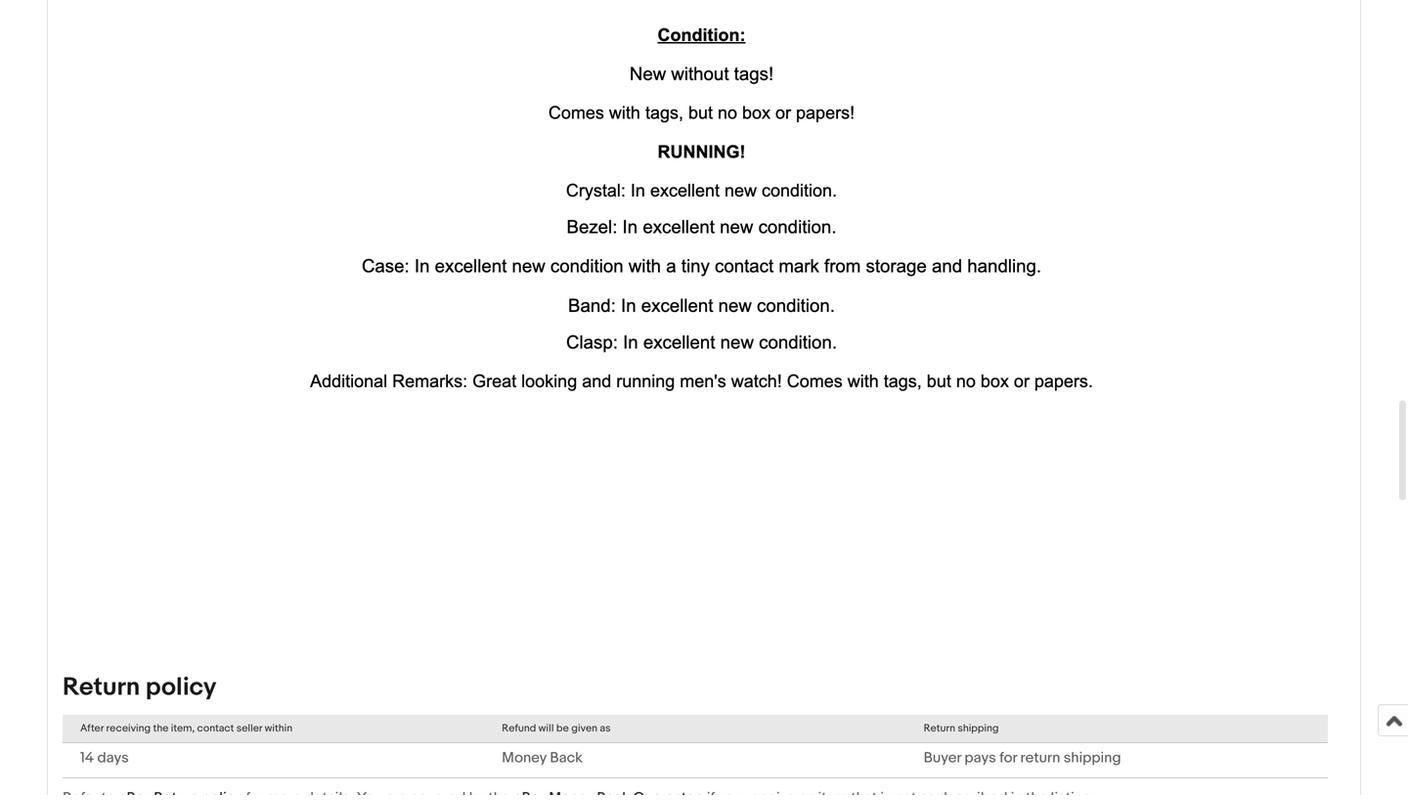 Task type: vqa. For each thing, say whether or not it's contained in the screenshot.
THE EBAY
no



Task type: describe. For each thing, give the bounding box(es) containing it.
return for return policy
[[63, 672, 140, 702]]

money
[[502, 749, 547, 767]]

0 vertical spatial shipping
[[958, 722, 999, 735]]

return policy
[[63, 672, 217, 702]]

buyer
[[924, 749, 961, 767]]

receiving
[[106, 722, 151, 735]]

as
[[600, 722, 611, 735]]

14 days
[[80, 749, 129, 767]]

return
[[1020, 749, 1060, 767]]

return shipping
[[924, 722, 999, 735]]

given
[[571, 722, 598, 735]]

return for return shipping
[[924, 722, 955, 735]]

for
[[999, 749, 1017, 767]]

will
[[538, 722, 554, 735]]

after receiving the item, contact seller within
[[80, 722, 292, 735]]

refund will be given as
[[502, 722, 611, 735]]

be
[[556, 722, 569, 735]]

after
[[80, 722, 104, 735]]



Task type: locate. For each thing, give the bounding box(es) containing it.
return up after
[[63, 672, 140, 702]]

the
[[153, 722, 169, 735]]

0 horizontal spatial shipping
[[958, 722, 999, 735]]

days
[[97, 749, 129, 767]]

1 horizontal spatial return
[[924, 722, 955, 735]]

seller
[[236, 722, 262, 735]]

item,
[[171, 722, 195, 735]]

buyer pays for return shipping
[[924, 749, 1121, 767]]

refund
[[502, 722, 536, 735]]

shipping up pays
[[958, 722, 999, 735]]

shipping right return on the bottom of page
[[1064, 749, 1121, 767]]

return up the buyer
[[924, 722, 955, 735]]

back
[[550, 749, 583, 767]]

shipping
[[958, 722, 999, 735], [1064, 749, 1121, 767]]

1 vertical spatial return
[[924, 722, 955, 735]]

within
[[265, 722, 292, 735]]

14
[[80, 749, 94, 767]]

0 horizontal spatial return
[[63, 672, 140, 702]]

money back
[[502, 749, 583, 767]]

0 vertical spatial return
[[63, 672, 140, 702]]

return
[[63, 672, 140, 702], [924, 722, 955, 735]]

1 horizontal spatial shipping
[[1064, 749, 1121, 767]]

contact
[[197, 722, 234, 735]]

pays
[[965, 749, 996, 767]]

policy
[[146, 672, 217, 702]]

1 vertical spatial shipping
[[1064, 749, 1121, 767]]



